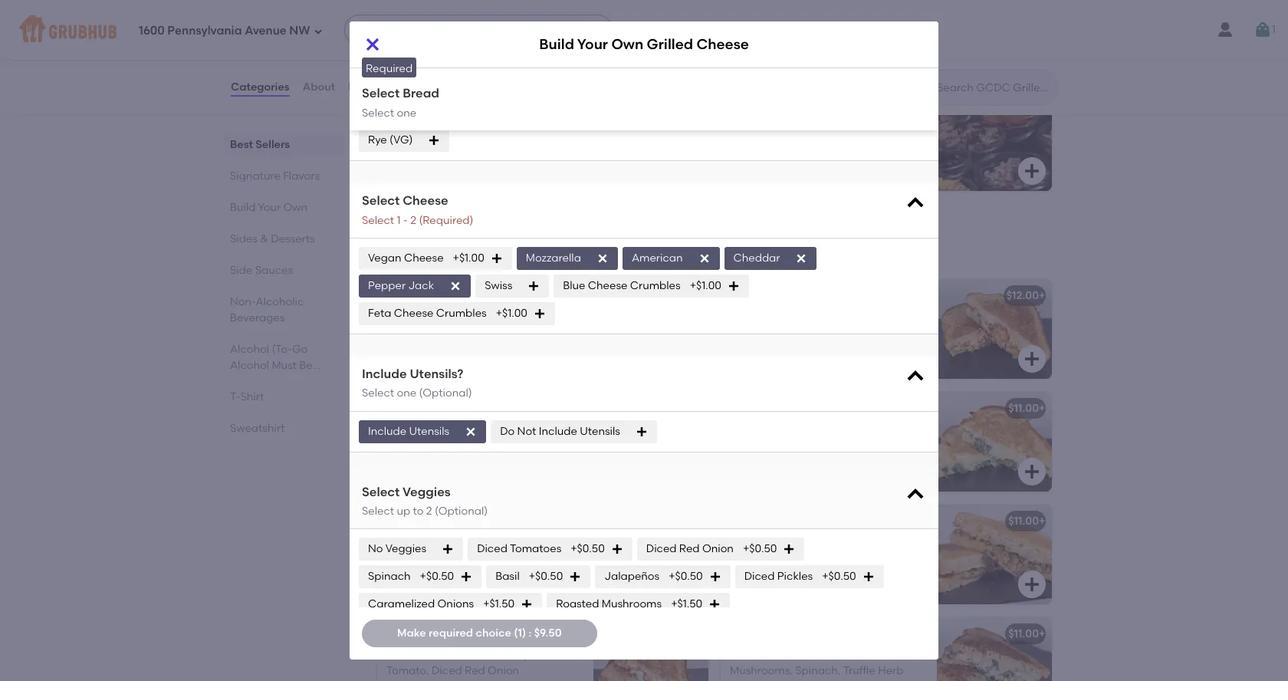 Task type: locate. For each thing, give the bounding box(es) containing it.
american
[[632, 251, 683, 264], [422, 289, 474, 302], [387, 311, 438, 324]]

1 horizontal spatial buffalo
[[529, 424, 566, 437]]

0 horizontal spatial feta
[[368, 307, 392, 320]]

pepper down vegan on the top left of page
[[368, 279, 406, 292]]

grilled
[[647, 36, 694, 53], [814, 141, 849, 154], [596, 248, 625, 259]]

1 vertical spatial build your own grilled cheese
[[733, 141, 892, 154]]

cheddar up cajun
[[730, 536, 777, 549]]

buffalo up include utensils
[[387, 402, 424, 415]]

+$1.00 down melt,
[[690, 279, 722, 292]]

t-shirt
[[230, 391, 264, 404]]

+$0.50 for diced red onion
[[743, 543, 778, 556]]

include utensils? select one (optional)
[[362, 367, 472, 400]]

bbq inside cheddar cheese, diced jalapeno, pulled pork, mac and chees, bbq sauce
[[537, 552, 559, 565]]

non-alcoholic beverages tab
[[230, 294, 338, 326]]

1 horizontal spatial mac
[[727, 248, 746, 259]]

veggies right no at the bottom
[[386, 543, 427, 556]]

sauce inside cheddar cheese, diced jalapeno, pulled pork, mac and chees, bbq sauce
[[387, 567, 420, 580]]

1 vertical spatial 2
[[426, 505, 432, 518]]

include
[[362, 367, 407, 381], [368, 425, 407, 438], [539, 425, 578, 438]]

1 vertical spatial sellers
[[256, 138, 290, 151]]

red down make required choice (1) : $9.50
[[465, 665, 485, 678]]

1 vertical spatial one
[[397, 106, 417, 119]]

1 one from the top
[[397, 68, 417, 81]]

1 horizontal spatial bbq
[[537, 552, 559, 565]]

make required choice (1) : $9.50
[[397, 627, 562, 640]]

$11.00 + for mozzarella cheese, spinach, basil, pesto
[[1009, 402, 1046, 415]]

cheddar
[[734, 251, 781, 264], [387, 424, 433, 437], [387, 536, 433, 549], [730, 536, 777, 549]]

0 horizontal spatial celery,
[[501, 439, 535, 452]]

green
[[730, 402, 763, 415]]

$12.00
[[1007, 289, 1040, 302]]

select cheese select 1 - 2 (required)
[[362, 193, 474, 227]]

mac inside cheddar cheese, diced jalapeno, pulled pork, mac and chees, bbq sauce
[[449, 552, 472, 565]]

pepper,
[[830, 552, 871, 565]]

Search GCDC Grilled Cheese Bar search field
[[936, 81, 1053, 95]]

0 vertical spatial 2
[[411, 214, 417, 227]]

include for utensils
[[368, 425, 407, 438]]

0 vertical spatial crunch
[[387, 439, 425, 452]]

spinach,
[[833, 424, 879, 437], [518, 649, 564, 662], [796, 665, 841, 678]]

red left cajun
[[680, 543, 700, 556]]

jack up feta cheese crumbles
[[408, 279, 434, 292]]

flavors up build your own tab on the left top of page
[[283, 170, 320, 183]]

crunch
[[387, 439, 425, 452], [764, 552, 803, 565]]

cheddar right or
[[734, 251, 781, 264]]

flavors:
[[496, 248, 529, 259]]

cheddar for cheddar
[[734, 251, 781, 264]]

1 bread from the top
[[403, 48, 440, 62]]

mac right or
[[727, 248, 746, 259]]

1 horizontal spatial sellers
[[414, 51, 467, 71]]

best for best sellers
[[230, 138, 253, 151]]

pepper up "(bell"
[[803, 536, 841, 549]]

sauce down the carrot,
[[467, 455, 500, 468]]

1 horizontal spatial flavors
[[457, 227, 516, 246]]

1 horizontal spatial utensils
[[580, 425, 621, 438]]

include utensils
[[368, 425, 450, 438]]

pepper inside pepper jack cheese, chorizo crumble, pico de gallo, avocado crema
[[730, 311, 768, 324]]

sellers up signature flavors
[[256, 138, 290, 151]]

diced down the mozzarella,
[[432, 665, 462, 678]]

best up signature flavors
[[230, 138, 253, 151]]

buffalo blue image
[[594, 392, 709, 492]]

2 horizontal spatial your
[[761, 141, 785, 154]]

+$0.50 down pepper,
[[823, 570, 857, 583]]

required
[[429, 627, 473, 640]]

1
[[1273, 23, 1277, 36], [397, 214, 401, 227]]

1 vertical spatial spinach,
[[518, 649, 564, 662]]

do
[[500, 425, 515, 438]]

1 vertical spatial jack
[[771, 311, 796, 324]]

1 horizontal spatial tomato,
[[518, 311, 561, 324]]

1 +$1.50 from the left
[[483, 598, 515, 611]]

$11.00 for cheddar and blue cheese, buffalo crunch (diced carrot, celery, onion), ranch and hot sauce
[[665, 402, 696, 415]]

4 select from the top
[[362, 106, 394, 119]]

roasted left 'mushrooms'
[[556, 598, 600, 611]]

0 vertical spatial sellers
[[414, 51, 467, 71]]

$11.00 + for cheddar and blue cheese, buffalo crunch (diced carrot, celery, onion), ranch and hot sauce
[[665, 402, 702, 415]]

2 vertical spatial pepper
[[803, 536, 841, 549]]

buffalo
[[387, 402, 424, 415], [529, 424, 566, 437]]

and inside cheddar and pepper jack cheese, cajun crunch (bell pepper, celery, onion) remoulade
[[780, 536, 800, 549]]

diced inside 'mozzarella, feta cheese, spinach, tomato, diced red onion'
[[432, 665, 462, 678]]

pepper up crumble,
[[730, 311, 768, 324]]

one up 'buffalo blue'
[[397, 387, 417, 400]]

blue down as
[[563, 279, 586, 292]]

1 vertical spatial grilled
[[814, 141, 849, 154]]

diced down 'swiss'
[[485, 311, 516, 324]]

signature up vegan cheese
[[374, 227, 453, 246]]

utensils right not
[[580, 425, 621, 438]]

about button
[[302, 60, 336, 115]]

0 vertical spatial (optional)
[[419, 387, 472, 400]]

0 horizontal spatial roasted
[[556, 598, 600, 611]]

signature left flavors:
[[450, 248, 493, 259]]

1 horizontal spatial pepper
[[730, 311, 768, 324]]

0 horizontal spatial crunch
[[387, 439, 425, 452]]

young american
[[387, 289, 474, 302]]

+$0.50 right jalapeno,
[[571, 543, 605, 556]]

0 horizontal spatial best
[[230, 138, 253, 151]]

$4.00
[[389, 159, 418, 172]]

spinach, left truffle
[[796, 665, 841, 678]]

pesto
[[730, 439, 759, 452]]

+$0.50 for diced pickles
[[823, 570, 857, 583]]

cheese, inside pepper jack cheese, chorizo crumble, pico de gallo, avocado crema
[[799, 311, 841, 324]]

1 vertical spatial build
[[733, 141, 759, 154]]

crunch down include utensils
[[387, 439, 425, 452]]

sweatshirt tab
[[230, 420, 338, 437]]

1 horizontal spatial crumbles
[[630, 279, 681, 292]]

avocado
[[856, 326, 903, 339]]

1 vertical spatial (optional)
[[435, 505, 488, 518]]

(1)
[[514, 627, 526, 640]]

best inside tab
[[230, 138, 253, 151]]

southwest
[[730, 289, 785, 302]]

spinach, left basil,
[[833, 424, 879, 437]]

spinach
[[368, 570, 411, 583]]

spinach, inside mozzarella cheese, spinach, basil, pesto
[[833, 424, 879, 437]]

1 horizontal spatial +$1.00
[[496, 307, 528, 320]]

pennsylvania
[[168, 23, 242, 37]]

about
[[303, 80, 335, 93]]

your
[[578, 36, 608, 53], [761, 141, 785, 154], [258, 201, 281, 214]]

2 +$1.50 from the left
[[671, 598, 703, 611]]

1 horizontal spatial crunch
[[764, 552, 803, 565]]

& right sides
[[260, 232, 268, 246]]

0 horizontal spatial 1
[[397, 214, 401, 227]]

include down bacon
[[362, 367, 407, 381]]

1 vertical spatial 1
[[397, 214, 401, 227]]

sweatshirt
[[230, 422, 285, 435]]

spinach, down :
[[518, 649, 564, 662]]

0 vertical spatial jack
[[408, 279, 434, 292]]

+$0.50 down "tomatoes"
[[529, 570, 563, 583]]

0 horizontal spatial &
[[260, 232, 268, 246]]

2 vertical spatial your
[[258, 201, 281, 214]]

celery,
[[501, 439, 535, 452], [873, 552, 907, 565]]

rye (vg)
[[368, 133, 413, 146]]

mozzarella for mozzarella cheese, spinach, basil, pesto
[[730, 424, 786, 437]]

roasted
[[556, 598, 600, 611], [833, 649, 876, 662]]

celery, right pepper,
[[873, 552, 907, 565]]

+$0.50 for jalapeños
[[669, 570, 703, 583]]

one right reviews
[[397, 68, 417, 81]]

onion down choice
[[488, 665, 520, 678]]

(required)
[[419, 214, 474, 227]]

0 vertical spatial celery,
[[501, 439, 535, 452]]

& right or
[[748, 248, 755, 259]]

cheese inside 'signature flavors gcdc's famous signature flavors: available as a grilled cheese, patty melt, or mac & cheese bowl.'
[[758, 248, 791, 259]]

+$0.50
[[571, 543, 605, 556], [743, 543, 778, 556], [420, 570, 454, 583], [529, 570, 563, 583], [669, 570, 703, 583], [823, 570, 857, 583]]

cheddar inside cheddar and pepper jack cheese, cajun crunch (bell pepper, celery, onion) remoulade
[[730, 536, 777, 549]]

1 vertical spatial your
[[761, 141, 785, 154]]

blue down include utensils? select one (optional)
[[427, 402, 450, 415]]

0 vertical spatial veggies
[[403, 485, 451, 499]]

1 select from the top
[[362, 48, 400, 62]]

vegan
[[368, 251, 402, 264]]

sellers
[[414, 51, 467, 71], [256, 138, 290, 151]]

one up (vg)
[[397, 106, 417, 119]]

one inside include utensils? select one (optional)
[[397, 387, 417, 400]]

select
[[362, 48, 400, 62], [362, 68, 394, 81], [362, 86, 400, 101], [362, 106, 394, 119], [362, 193, 400, 208], [362, 214, 394, 227], [362, 387, 394, 400], [362, 485, 400, 499], [362, 505, 394, 518]]

mozzarella up pesto
[[730, 424, 786, 437]]

american up feta cheese crumbles
[[422, 289, 474, 302]]

green goddess image
[[938, 392, 1053, 492]]

on
[[446, 73, 459, 86]]

cheese, inside cheddar and pepper jack cheese, cajun crunch (bell pepper, celery, onion) remoulade
[[872, 536, 914, 549]]

:
[[529, 627, 532, 640]]

celery, down not
[[501, 439, 535, 452]]

mozzarella up "mushrooms,"
[[730, 649, 786, 662]]

patty
[[666, 248, 689, 259]]

bbq down jalapeno,
[[537, 552, 559, 565]]

sellers inside "best sellers most ordered on grubhub"
[[414, 51, 467, 71]]

1 horizontal spatial 1
[[1273, 23, 1277, 36]]

best for best sellers most ordered on grubhub
[[374, 51, 410, 71]]

1 vertical spatial crumbles
[[436, 307, 487, 320]]

0 vertical spatial build
[[540, 36, 575, 53]]

1600
[[139, 23, 165, 37]]

2 vertical spatial +$1.00
[[496, 307, 528, 320]]

1 horizontal spatial +$1.50
[[671, 598, 703, 611]]

svg image
[[314, 26, 323, 36], [428, 134, 441, 147], [1023, 162, 1042, 181], [905, 193, 927, 214], [491, 252, 503, 265], [699, 252, 711, 265], [450, 280, 462, 292], [534, 308, 546, 320], [905, 366, 927, 387], [905, 484, 927, 505], [611, 544, 624, 556], [569, 571, 582, 583], [709, 571, 722, 583], [863, 571, 875, 583], [521, 599, 533, 611]]

(optional) right to
[[435, 505, 488, 518]]

2 vertical spatial jack
[[843, 536, 869, 549]]

feta cheese crumbles
[[368, 307, 487, 320]]

milk)
[[486, 106, 510, 119]]

most
[[374, 73, 399, 86]]

mozzarella for mozzarella
[[526, 251, 581, 264]]

+$0.50 down the pork,
[[420, 570, 454, 583]]

signature down best sellers
[[230, 170, 281, 183]]

red
[[680, 543, 700, 556], [465, 665, 485, 678]]

1 horizontal spatial &
[[748, 248, 755, 259]]

crumbles down patty
[[630, 279, 681, 292]]

$11.00 + for cheddar and pepper jack cheese, cajun crunch (bell pepper, celery, onion) remoulade
[[1009, 515, 1046, 528]]

diced up chees, on the bottom
[[481, 536, 511, 549]]

flavors inside "tab"
[[283, 170, 320, 183]]

bread up free
[[403, 86, 440, 101]]

cheese, inside american cheese, diced tomato, bacon
[[440, 311, 483, 324]]

best up most
[[374, 51, 410, 71]]

own inside tab
[[284, 201, 308, 214]]

veggies for no
[[386, 543, 427, 556]]

cheddar for cheddar and pepper jack cheese, cajun crunch (bell pepper, celery, onion) remoulade
[[730, 536, 777, 549]]

1 vertical spatial sauce
[[387, 567, 420, 580]]

include inside include utensils? select one (optional)
[[362, 367, 407, 381]]

0 vertical spatial flavors
[[283, 170, 320, 183]]

bread up ordered
[[403, 48, 440, 62]]

crumbles for blue cheese crumbles
[[630, 279, 681, 292]]

signature for signature flavors
[[230, 170, 281, 183]]

0 vertical spatial 1
[[1273, 23, 1277, 36]]

(optional) inside include utensils? select one (optional)
[[419, 387, 472, 400]]

mozzarella left a
[[526, 251, 581, 264]]

1 horizontal spatial sauce
[[467, 455, 500, 468]]

2 vertical spatial spinach,
[[796, 665, 841, 678]]

best inside "best sellers most ordered on grubhub"
[[374, 51, 410, 71]]

basil
[[496, 570, 520, 583]]

0 horizontal spatial sellers
[[256, 138, 290, 151]]

pepper for pepper jack cheese, chorizo crumble, pico de gallo, avocado crema
[[730, 311, 768, 324]]

cheddar up pulled
[[387, 536, 433, 549]]

0 vertical spatial buffalo
[[387, 402, 424, 415]]

cheddar and pepper jack cheese, cajun crunch (bell pepper, celery, onion) remoulade
[[730, 536, 914, 580]]

+
[[760, 159, 767, 172], [696, 289, 702, 302], [1040, 289, 1046, 302], [696, 402, 702, 415], [1040, 402, 1046, 415], [1040, 515, 1046, 528], [1040, 627, 1046, 640]]

3 one from the top
[[397, 387, 417, 400]]

crunch up diced pickles
[[764, 552, 803, 565]]

0 vertical spatial red
[[680, 543, 700, 556]]

non-
[[230, 295, 256, 308]]

+$1.50 right 'mushrooms'
[[671, 598, 703, 611]]

1 horizontal spatial onion
[[703, 543, 734, 556]]

american left melt,
[[632, 251, 683, 264]]

cheddar inside cheddar cheese, diced jalapeno, pulled pork, mac and chees, bbq sauce
[[387, 536, 433, 549]]

one for do not include utensils
[[397, 387, 417, 400]]

tomato, down the mozzarella,
[[387, 665, 429, 678]]

spinach, inside 'mozzarella, feta cheese, spinach, tomato, diced red onion'
[[518, 649, 564, 662]]

0 horizontal spatial sauce
[[387, 567, 420, 580]]

include up ranch
[[368, 425, 407, 438]]

(diced
[[428, 439, 461, 452]]

mozzarella inside mozzarella cheese, spinach, basil, pesto
[[730, 424, 786, 437]]

grubhub
[[462, 73, 509, 86]]

1 horizontal spatial feta
[[447, 649, 471, 662]]

and left chees, on the bottom
[[475, 552, 496, 565]]

+$0.50 up onion)
[[743, 543, 778, 556]]

+$1.50 down basil at the bottom of the page
[[483, 598, 515, 611]]

jack inside pepper jack cheese, chorizo crumble, pico de gallo, avocado crema
[[771, 311, 796, 324]]

diced inside cheddar cheese, diced jalapeno, pulled pork, mac and chees, bbq sauce
[[481, 536, 511, 549]]

sellers inside best sellers tab
[[256, 138, 290, 151]]

0 vertical spatial one
[[397, 68, 417, 81]]

2 bread from the top
[[403, 86, 440, 101]]

gcdc's
[[374, 248, 410, 259]]

(contains
[[433, 106, 484, 119]]

1 vertical spatial select bread select one
[[362, 86, 440, 119]]

0 vertical spatial select bread select one
[[362, 48, 440, 81]]

2 inside the select veggies select up to 2 (optional)
[[426, 505, 432, 518]]

feta
[[368, 307, 392, 320], [447, 649, 471, 662]]

diced up basil at the bottom of the page
[[477, 543, 508, 556]]

flavors for signature flavors gcdc's famous signature flavors: available as a grilled cheese, patty melt, or mac & cheese bowl.
[[457, 227, 516, 246]]

0 horizontal spatial mac
[[449, 552, 472, 565]]

2 vertical spatial grilled
[[596, 248, 625, 259]]

0 vertical spatial your
[[578, 36, 608, 53]]

cup
[[461, 141, 483, 154]]

onion up onion)
[[703, 543, 734, 556]]

1 vertical spatial pepper
[[730, 311, 768, 324]]

1 button
[[1254, 16, 1277, 44]]

chorizo
[[844, 311, 884, 324]]

0 vertical spatial bbq
[[387, 515, 410, 528]]

1 horizontal spatial celery,
[[873, 552, 907, 565]]

include up onion),
[[539, 425, 578, 438]]

signature inside "tab"
[[230, 170, 281, 183]]

+$1.00 down 'swiss'
[[496, 307, 528, 320]]

gallo,
[[823, 326, 854, 339]]

0 horizontal spatial tomato,
[[387, 665, 429, 678]]

$12.00 +
[[1007, 289, 1046, 302]]

spinach, inside mozzarella cheese, roasted mushrooms, spinach, truffle herb aioli
[[796, 665, 841, 678]]

0 vertical spatial mac
[[727, 248, 746, 259]]

0 vertical spatial tomato,
[[518, 311, 561, 324]]

best sellers tab
[[230, 137, 338, 153]]

svg image inside main navigation 'navigation'
[[314, 26, 323, 36]]

tomatoes
[[510, 543, 562, 556]]

+$1.00 for vegan cheese
[[453, 251, 485, 264]]

1 vertical spatial +$1.00
[[690, 279, 722, 292]]

flavors up flavors:
[[457, 227, 516, 246]]

cheese, inside 'signature flavors gcdc's famous signature flavors: available as a grilled cheese, patty melt, or mac & cheese bowl.'
[[627, 248, 664, 259]]

$11.00 +
[[665, 289, 702, 302], [665, 402, 702, 415], [1009, 402, 1046, 415], [1009, 515, 1046, 528], [1009, 627, 1046, 640]]

mozzarella cheese, roasted mushrooms, spinach, truffle herb aioli
[[730, 649, 904, 681]]

1 vertical spatial flavors
[[457, 227, 516, 246]]

2 right to
[[426, 505, 432, 518]]

1 vertical spatial best
[[230, 138, 253, 151]]

and up the remoulade
[[780, 536, 800, 549]]

tomato soup cup $4.00
[[389, 141, 483, 172]]

& inside 'signature flavors gcdc's famous signature flavors: available as a grilled cheese, patty melt, or mac & cheese bowl.'
[[748, 248, 755, 259]]

utensils up (diced
[[409, 425, 450, 438]]

0 vertical spatial pepper
[[368, 279, 406, 292]]

pepper
[[368, 279, 406, 292], [730, 311, 768, 324], [803, 536, 841, 549]]

1 horizontal spatial 2
[[426, 505, 432, 518]]

mozzarella inside mozzarella cheese, roasted mushrooms, spinach, truffle herb aioli
[[730, 649, 786, 662]]

0 vertical spatial $9.50
[[733, 159, 760, 172]]

2 horizontal spatial build
[[733, 141, 759, 154]]

celery, inside cheddar and blue cheese, buffalo crunch (diced carrot, celery, onion), ranch and hot sauce
[[501, 439, 535, 452]]

american for american
[[632, 251, 683, 264]]

veggies
[[403, 485, 451, 499], [386, 543, 427, 556]]

0 vertical spatial own
[[612, 36, 644, 53]]

diced up jalapeños
[[647, 543, 677, 556]]

tomato, down the available on the left of the page
[[518, 311, 561, 324]]

2 horizontal spatial blue
[[563, 279, 586, 292]]

american up bacon
[[387, 311, 438, 324]]

buffalo up onion),
[[529, 424, 566, 437]]

carrot,
[[464, 439, 499, 452]]

roasted up truffle
[[833, 649, 876, 662]]

1600 pennsylvania avenue nw
[[139, 23, 310, 37]]

diced
[[485, 311, 516, 324], [481, 536, 511, 549], [477, 543, 508, 556], [647, 543, 677, 556], [745, 570, 775, 583], [432, 665, 462, 678]]

tab
[[230, 341, 338, 374]]

(optional)
[[419, 387, 472, 400], [435, 505, 488, 518]]

1 horizontal spatial jack
[[771, 311, 796, 324]]

+$1.50 for roasted mushrooms
[[671, 598, 703, 611]]

flavors inside 'signature flavors gcdc's famous signature flavors: available as a grilled cheese, patty melt, or mac & cheese bowl.'
[[457, 227, 516, 246]]

2 for cheese
[[411, 214, 417, 227]]

(optional) down utensils?
[[419, 387, 472, 400]]

cheddar inside cheddar and blue cheese, buffalo crunch (diced carrot, celery, onion), ranch and hot sauce
[[387, 424, 433, 437]]

bbq
[[387, 515, 410, 528], [537, 552, 559, 565]]

0 vertical spatial &
[[260, 232, 268, 246]]

veggies for select
[[403, 485, 451, 499]]

veggies up to
[[403, 485, 451, 499]]

american inside american cheese, diced tomato, bacon
[[387, 311, 438, 324]]

1 vertical spatial american
[[422, 289, 474, 302]]

crumbles down young american
[[436, 307, 487, 320]]

0 vertical spatial signature
[[230, 170, 281, 183]]

jack up pepper,
[[843, 536, 869, 549]]

0 horizontal spatial flavors
[[283, 170, 320, 183]]

select veggies select up to 2 (optional)
[[362, 485, 488, 518]]

1 vertical spatial crunch
[[764, 552, 803, 565]]

mac right the pork,
[[449, 552, 472, 565]]

one for rye (vg)
[[397, 68, 417, 81]]

2 right -
[[411, 214, 417, 227]]

cheddar for cheddar cheese, diced jalapeno, pulled pork, mac and chees, bbq sauce
[[387, 536, 433, 549]]

onion inside 'mozzarella, feta cheese, spinach, tomato, diced red onion'
[[488, 665, 520, 678]]

8 select from the top
[[362, 485, 400, 499]]

1 vertical spatial feta
[[447, 649, 471, 662]]

+$1.00 right famous
[[453, 251, 485, 264]]

jack up pico
[[771, 311, 796, 324]]

$9.50 +
[[733, 159, 767, 172]]

1 horizontal spatial red
[[680, 543, 700, 556]]

bacon
[[387, 326, 420, 339]]

(optional) inside the select veggies select up to 2 (optional)
[[435, 505, 488, 518]]

feta down young
[[368, 307, 392, 320]]

3 select from the top
[[362, 86, 400, 101]]

sauce down pulled
[[387, 567, 420, 580]]

+$0.50 down 'diced red onion'
[[669, 570, 703, 583]]

veggies inside the select veggies select up to 2 (optional)
[[403, 485, 451, 499]]

bbq left to
[[387, 515, 410, 528]]

0 vertical spatial mozzarella
[[526, 251, 581, 264]]

1 vertical spatial bbq
[[537, 552, 559, 565]]

2 one from the top
[[397, 106, 417, 119]]

2 inside select cheese select 1 - 2 (required)
[[411, 214, 417, 227]]

svg image
[[1254, 21, 1273, 39], [355, 24, 367, 36], [364, 35, 382, 54], [597, 252, 609, 265], [796, 252, 808, 265], [528, 280, 540, 292], [728, 280, 740, 292], [680, 350, 698, 368], [1023, 350, 1042, 368], [465, 426, 477, 438], [636, 426, 648, 438], [680, 462, 698, 481], [1023, 462, 1042, 481], [442, 544, 454, 556], [784, 544, 796, 556], [460, 571, 473, 583], [680, 575, 698, 594], [1023, 575, 1042, 594], [709, 599, 721, 611]]

0 horizontal spatial crumbles
[[436, 307, 487, 320]]

feta down required
[[447, 649, 471, 662]]

7 select from the top
[[362, 387, 394, 400]]

0 horizontal spatial onion
[[488, 665, 520, 678]]

sellers up on
[[414, 51, 467, 71]]

cheddar down 'buffalo blue'
[[387, 424, 433, 437]]

blue up the carrot,
[[459, 424, 482, 437]]

1 vertical spatial buffalo
[[529, 424, 566, 437]]

1 horizontal spatial grilled
[[647, 36, 694, 53]]

1 vertical spatial mac
[[449, 552, 472, 565]]



Task type: describe. For each thing, give the bounding box(es) containing it.
de
[[806, 326, 821, 339]]

do not include utensils
[[500, 425, 621, 438]]

5 select from the top
[[362, 193, 400, 208]]

your inside tab
[[258, 201, 281, 214]]

0 vertical spatial roasted
[[556, 598, 600, 611]]

swiss
[[485, 279, 513, 292]]

diced down cajun
[[745, 570, 775, 583]]

vegan cheese
[[368, 251, 444, 264]]

caramelized
[[368, 598, 435, 611]]

mediterranean image
[[594, 617, 709, 681]]

sides
[[230, 232, 258, 246]]

reviews button
[[348, 60, 392, 115]]

$11.00 + for american cheese, diced tomato, bacon
[[665, 289, 702, 302]]

jack for pepper jack
[[408, 279, 434, 292]]

cheese, inside mozzarella cheese, spinach, basil, pesto
[[788, 424, 831, 437]]

$11.00 for cheddar and pepper jack cheese, cajun crunch (bell pepper, celery, onion) remoulade
[[1009, 515, 1040, 528]]

pepper for pepper jack
[[368, 279, 406, 292]]

t-
[[230, 391, 240, 404]]

mushrooms,
[[730, 665, 793, 678]]

+$1.00 for feta cheese crumbles
[[496, 307, 528, 320]]

+$0.50 for spinach
[[420, 570, 454, 583]]

cheese inside select cheese select 1 - 2 (required)
[[403, 193, 449, 208]]

hot
[[446, 455, 465, 468]]

0 vertical spatial feta
[[368, 307, 392, 320]]

cheddar for cheddar and blue cheese, buffalo crunch (diced carrot, celery, onion), ranch and hot sauce
[[387, 424, 433, 437]]

6 select from the top
[[362, 214, 394, 227]]

basil,
[[881, 424, 908, 437]]

reviews
[[348, 80, 391, 93]]

jack for pepper jack cheese, chorizo crumble, pico de gallo, avocado crema
[[771, 311, 796, 324]]

pepper inside cheddar and pepper jack cheese, cajun crunch (bell pepper, celery, onion) remoulade
[[803, 536, 841, 549]]

crumble,
[[730, 326, 779, 339]]

(vg)
[[390, 133, 413, 146]]

flavors for signature flavors
[[283, 170, 320, 183]]

desserts
[[271, 232, 315, 246]]

diced red onion
[[647, 543, 734, 556]]

mushrooms
[[602, 598, 662, 611]]

1 horizontal spatial $9.50
[[733, 159, 760, 172]]

roasted mushrooms
[[556, 598, 662, 611]]

caramelized onions
[[368, 598, 474, 611]]

soup
[[432, 141, 459, 154]]

and inside cheddar cheese, diced jalapeno, pulled pork, mac and chees, bbq sauce
[[475, 552, 496, 565]]

mediterranean
[[387, 627, 465, 640]]

ranch
[[387, 455, 420, 468]]

best sellers
[[230, 138, 290, 151]]

young
[[387, 289, 419, 302]]

signature flavors tab
[[230, 168, 338, 184]]

goddess
[[765, 402, 812, 415]]

pork,
[[421, 552, 447, 565]]

0 vertical spatial build your own grilled cheese
[[540, 36, 749, 53]]

blue cheese crumbles
[[563, 279, 681, 292]]

+ for cheddar and pepper jack cheese, cajun crunch (bell pepper, celery, onion) remoulade
[[1040, 515, 1046, 528]]

to
[[413, 505, 424, 518]]

1 select bread select one from the top
[[362, 48, 440, 81]]

bowl.
[[794, 248, 817, 259]]

bbq image
[[594, 505, 709, 604]]

truffle
[[844, 665, 876, 678]]

1 utensils from the left
[[409, 425, 450, 438]]

tomato, inside american cheese, diced tomato, bacon
[[518, 311, 561, 324]]

build inside build your own tab
[[230, 201, 256, 214]]

sides & desserts tab
[[230, 231, 338, 247]]

cheese, inside mozzarella cheese, roasted mushrooms, spinach, truffle herb aioli
[[788, 649, 831, 662]]

2 select bread select one from the top
[[362, 86, 440, 119]]

1 vertical spatial $9.50
[[534, 627, 562, 640]]

buffalo inside cheddar and blue cheese, buffalo crunch (diced carrot, celery, onion), ranch and hot sauce
[[529, 424, 566, 437]]

make
[[397, 627, 426, 640]]

alcoholic
[[256, 295, 304, 308]]

available
[[532, 248, 573, 259]]

(bell
[[805, 552, 828, 565]]

cajun
[[730, 552, 762, 565]]

non-alcoholic beverages
[[230, 295, 304, 325]]

+$0.50 for diced tomatoes
[[571, 543, 605, 556]]

truffle herb image
[[938, 617, 1053, 681]]

jalapeno,
[[514, 536, 567, 549]]

diced pickles
[[745, 570, 813, 583]]

gluten-
[[368, 106, 408, 119]]

2 utensils from the left
[[580, 425, 621, 438]]

cheese, inside 'mozzarella, feta cheese, spinach, tomato, diced red onion'
[[473, 649, 516, 662]]

0 horizontal spatial buffalo
[[387, 402, 424, 415]]

signature for signature flavors gcdc's famous signature flavors: available as a grilled cheese, patty melt, or mac & cheese bowl.
[[374, 227, 453, 246]]

celery, inside cheddar and pepper jack cheese, cajun crunch (bell pepper, celery, onion) remoulade
[[873, 552, 907, 565]]

1 vertical spatial blue
[[427, 402, 450, 415]]

0 vertical spatial grilled
[[647, 36, 694, 53]]

choice
[[476, 627, 512, 640]]

0 vertical spatial onion
[[703, 543, 734, 556]]

include for utensils?
[[362, 367, 407, 381]]

+$1.00 for blue cheese crumbles
[[690, 279, 722, 292]]

cheese, inside cheddar cheese, diced jalapeno, pulled pork, mac and chees, bbq sauce
[[436, 536, 478, 549]]

southwest image
[[938, 279, 1053, 379]]

nw
[[290, 23, 310, 37]]

build your own tab
[[230, 199, 338, 216]]

signature flavors gcdc's famous signature flavors: available as a grilled cheese, patty melt, or mac & cheese bowl.
[[374, 227, 817, 259]]

2 horizontal spatial own
[[787, 141, 812, 154]]

side
[[230, 264, 253, 277]]

red inside 'mozzarella, feta cheese, spinach, tomato, diced red onion'
[[465, 665, 485, 678]]

2 select from the top
[[362, 68, 394, 81]]

+$0.50 for basil
[[529, 570, 563, 583]]

melt,
[[692, 248, 713, 259]]

onion),
[[537, 439, 573, 452]]

side sauces tab
[[230, 262, 338, 278]]

sellers for best sellers
[[256, 138, 290, 151]]

1 horizontal spatial own
[[612, 36, 644, 53]]

mozzarella cheese, spinach, basil, pesto
[[730, 424, 908, 452]]

2 for veggies
[[426, 505, 432, 518]]

pickles
[[778, 570, 813, 583]]

side sauces
[[230, 264, 293, 277]]

+ for american cheese, diced tomato, bacon
[[696, 289, 702, 302]]

not
[[518, 425, 537, 438]]

up
[[397, 505, 411, 518]]

1 inside button
[[1273, 23, 1277, 36]]

$11.00 for mozzarella cheese, spinach, basil, pesto
[[1009, 402, 1040, 415]]

mac inside 'signature flavors gcdc's famous signature flavors: available as a grilled cheese, patty melt, or mac & cheese bowl.'
[[727, 248, 746, 259]]

crunch inside cheddar and pepper jack cheese, cajun crunch (bell pepper, celery, onion) remoulade
[[764, 552, 803, 565]]

& inside tab
[[260, 232, 268, 246]]

-
[[403, 214, 408, 227]]

crumbles for feta cheese crumbles
[[436, 307, 487, 320]]

tomato
[[389, 141, 429, 154]]

mozzarella for mozzarella cheese, roasted mushrooms, spinach, truffle herb aioli
[[730, 649, 786, 662]]

2 vertical spatial signature
[[450, 248, 493, 259]]

roasted inside mozzarella cheese, roasted mushrooms, spinach, truffle herb aioli
[[833, 649, 876, 662]]

american for american cheese, diced tomato, bacon
[[387, 311, 438, 324]]

cheddar and blue cheese, buffalo crunch (diced carrot, celery, onion), ranch and hot sauce
[[387, 424, 573, 468]]

categories
[[231, 80, 290, 93]]

svg image inside 1 button
[[1254, 21, 1273, 39]]

select inside include utensils? select one (optional)
[[362, 387, 394, 400]]

+ for mozzarella cheese, spinach, basil, pesto
[[1040, 402, 1046, 415]]

crunch inside cheddar and blue cheese, buffalo crunch (diced carrot, celery, onion), ranch and hot sauce
[[387, 439, 425, 452]]

no veggies
[[368, 543, 427, 556]]

feta inside 'mozzarella, feta cheese, spinach, tomato, diced red onion'
[[447, 649, 471, 662]]

$11.00 for american cheese, diced tomato, bacon
[[665, 289, 696, 302]]

onion)
[[730, 567, 763, 580]]

diced tomatoes
[[477, 543, 562, 556]]

sauce inside cheddar and blue cheese, buffalo crunch (diced carrot, celery, onion), ranch and hot sauce
[[467, 455, 500, 468]]

diced inside american cheese, diced tomato, bacon
[[485, 311, 516, 324]]

free
[[408, 106, 430, 119]]

cheese, inside cheddar and blue cheese, buffalo crunch (diced carrot, celery, onion), ranch and hot sauce
[[484, 424, 527, 437]]

jalapeños
[[605, 570, 660, 583]]

cajun image
[[938, 505, 1053, 604]]

cheddar cheese, diced jalapeno, pulled pork, mac and chees, bbq sauce
[[387, 536, 567, 580]]

famous
[[412, 248, 448, 259]]

blue inside cheddar and blue cheese, buffalo crunch (diced carrot, celery, onion), ranch and hot sauce
[[459, 424, 482, 437]]

jack inside cheddar and pepper jack cheese, cajun crunch (bell pepper, celery, onion) remoulade
[[843, 536, 869, 549]]

gluten-free (contains milk)
[[368, 106, 510, 119]]

avenue
[[245, 23, 287, 37]]

a
[[588, 248, 594, 259]]

herb
[[879, 665, 904, 678]]

shirt
[[240, 391, 264, 404]]

+$1.50 for caramelized onions
[[483, 598, 515, 611]]

pepper jack
[[368, 279, 434, 292]]

9 select from the top
[[362, 505, 394, 518]]

+ for pepper jack cheese, chorizo crumble, pico de gallo, avocado crema
[[1040, 289, 1046, 302]]

tomato, inside 'mozzarella, feta cheese, spinach, tomato, diced red onion'
[[387, 665, 429, 678]]

1 horizontal spatial your
[[578, 36, 608, 53]]

buffalo blue
[[387, 402, 450, 415]]

sellers for best sellers most ordered on grubhub
[[414, 51, 467, 71]]

categories button
[[230, 60, 291, 115]]

0 horizontal spatial bbq
[[387, 515, 410, 528]]

+ for cheddar and blue cheese, buffalo crunch (diced carrot, celery, onion), ranch and hot sauce
[[696, 402, 702, 415]]

1 inside select cheese select 1 - 2 (required)
[[397, 214, 401, 227]]

as
[[575, 248, 585, 259]]

and up (diced
[[436, 424, 457, 437]]

rye
[[368, 133, 387, 146]]

grilled inside 'signature flavors gcdc's famous signature flavors: available as a grilled cheese, patty melt, or mac & cheese bowl.'
[[596, 248, 625, 259]]

t-shirt tab
[[230, 389, 338, 405]]

main navigation navigation
[[0, 0, 1289, 60]]

onions
[[438, 598, 474, 611]]

young american image
[[594, 279, 709, 379]]

and down (diced
[[423, 455, 443, 468]]



Task type: vqa. For each thing, say whether or not it's contained in the screenshot.


